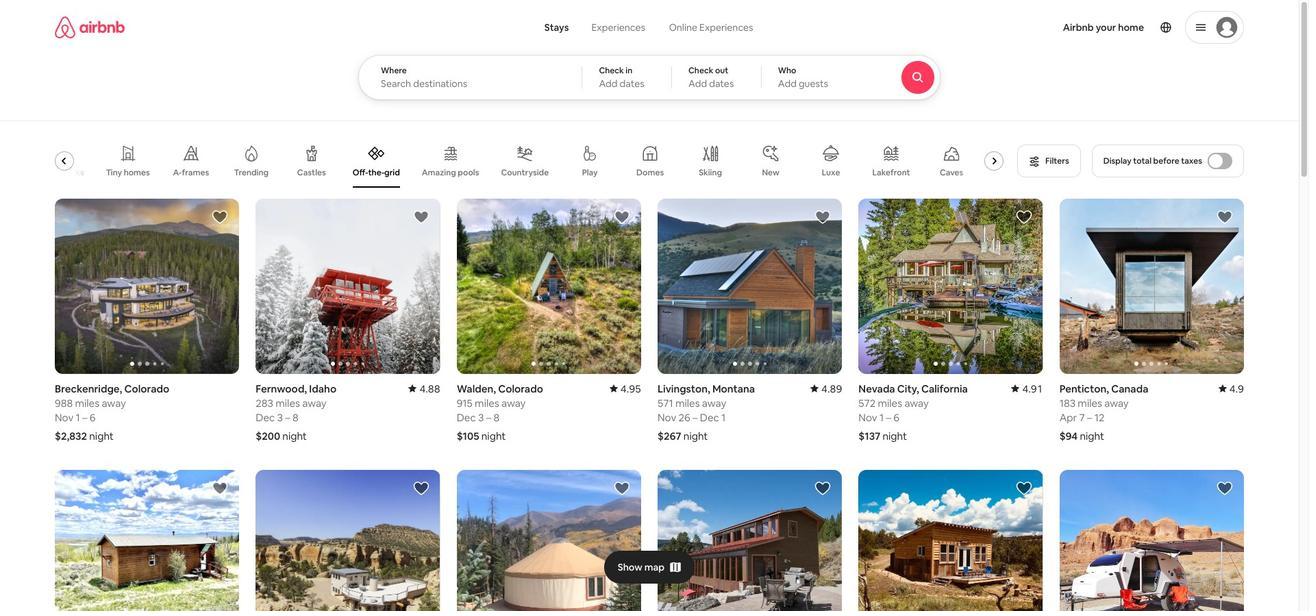 Task type: describe. For each thing, give the bounding box(es) containing it.
breckenridge,
[[55, 382, 122, 395]]

total
[[1134, 156, 1152, 167]]

airbnb your home link
[[1055, 13, 1153, 42]]

4.89
[[822, 382, 842, 395]]

check in add dates
[[599, 65, 645, 90]]

miles for walden, colorado
[[475, 397, 499, 410]]

$2,832
[[55, 430, 87, 443]]

915
[[457, 397, 473, 410]]

– for penticton, canada
[[1087, 411, 1093, 424]]

show
[[618, 561, 643, 574]]

add to wishlist: escalante, utah image
[[413, 480, 429, 497]]

play
[[582, 167, 598, 178]]

add to wishlist: walden, colorado image
[[614, 209, 630, 225]]

homes
[[124, 167, 150, 178]]

before
[[1154, 156, 1180, 167]]

add for check out add dates
[[689, 77, 707, 90]]

add inside who add guests
[[778, 77, 797, 90]]

1 inside nevada city, california 572 miles away nov 1 – 6 $137 night
[[880, 411, 884, 424]]

walden,
[[457, 382, 496, 395]]

experiences inside button
[[592, 21, 645, 34]]

away for fernwood, idaho
[[302, 397, 327, 410]]

nevada
[[859, 382, 895, 395]]

amazing
[[422, 167, 456, 178]]

4.88
[[420, 382, 440, 395]]

dec for fernwood, idaho
[[256, 411, 275, 424]]

out
[[715, 65, 729, 76]]

night for fernwood, idaho 283 miles away dec 3 – 8 $200 night
[[283, 430, 307, 443]]

caves
[[940, 167, 964, 178]]

amazing pools
[[422, 167, 479, 178]]

away for penticton, canada
[[1105, 397, 1129, 410]]

tiny
[[106, 167, 122, 178]]

away for walden, colorado
[[502, 397, 526, 410]]

12
[[1095, 411, 1105, 424]]

4.91
[[1023, 382, 1043, 395]]

away for livingston, montana
[[702, 397, 727, 410]]

add to wishlist: red cliff, colorado image
[[815, 480, 831, 497]]

breckenridge, colorado 988 miles away nov 1 – 6 $2,832 night
[[55, 382, 169, 443]]

california
[[922, 382, 968, 395]]

domes
[[637, 167, 664, 178]]

add to wishlist: creede, colorado image
[[614, 480, 630, 497]]

fernwood, idaho 283 miles away dec 3 – 8 $200 night
[[256, 382, 337, 443]]

where
[[381, 65, 407, 76]]

night for walden, colorado 915 miles away dec 3 – 8 $105 night
[[482, 430, 506, 443]]

city,
[[898, 382, 919, 395]]

your
[[1096, 21, 1116, 34]]

lakefront
[[873, 167, 910, 178]]

off-
[[353, 167, 368, 178]]

in
[[626, 65, 633, 76]]

8 for $200
[[293, 411, 299, 424]]

4.95 out of 5 average rating image
[[610, 382, 641, 395]]

283
[[256, 397, 273, 410]]

canada
[[1112, 382, 1149, 395]]

add for check in add dates
[[599, 77, 618, 90]]

guests
[[799, 77, 829, 90]]

the-
[[368, 167, 385, 178]]

miles for livingston, montana
[[676, 397, 700, 410]]

4.95
[[621, 382, 641, 395]]

who
[[778, 65, 797, 76]]

6 inside breckenridge, colorado 988 miles away nov 1 – 6 $2,832 night
[[90, 411, 96, 424]]

add to wishlist: breckenridge, colorado image
[[212, 209, 228, 225]]

stays tab panel
[[358, 55, 978, 100]]

miles for fernwood, idaho
[[276, 397, 300, 410]]

away inside breckenridge, colorado 988 miles away nov 1 – 6 $2,832 night
[[102, 397, 126, 410]]

what can we help you find? tab list
[[534, 14, 657, 41]]

a-frames
[[173, 167, 209, 178]]

countryside
[[501, 167, 549, 178]]

filters button
[[1018, 145, 1081, 177]]

luxe
[[822, 167, 840, 178]]

a-
[[173, 167, 182, 178]]

$200
[[256, 430, 280, 443]]

miles inside breckenridge, colorado 988 miles away nov 1 – 6 $2,832 night
[[75, 397, 99, 410]]

montana
[[713, 382, 755, 395]]

livingston,
[[658, 382, 710, 395]]

grid
[[384, 167, 400, 178]]

livingston, montana 571 miles away nov 26 – dec 1 $267 night
[[658, 382, 755, 443]]

nov inside nevada city, california 572 miles away nov 1 – 6 $137 night
[[859, 411, 878, 424]]

572
[[859, 397, 876, 410]]

4.88 out of 5 average rating image
[[409, 382, 440, 395]]

miles for penticton, canada
[[1078, 397, 1103, 410]]

$267
[[658, 430, 682, 443]]

profile element
[[787, 0, 1244, 55]]



Task type: vqa. For each thing, say whether or not it's contained in the screenshot.
THE IDENTITY VERIFIED
no



Task type: locate. For each thing, give the bounding box(es) containing it.
1 horizontal spatial nov
[[658, 411, 677, 424]]

3 away from the left
[[702, 397, 727, 410]]

2 dates from the left
[[709, 77, 734, 90]]

4 night from the left
[[883, 430, 907, 443]]

$94
[[1060, 430, 1078, 443]]

nov for 571
[[658, 411, 677, 424]]

national parks
[[29, 167, 84, 178]]

new
[[762, 167, 780, 178]]

4.89 out of 5 average rating image
[[811, 382, 842, 395]]

night right $2,832
[[89, 430, 114, 443]]

dec
[[256, 411, 275, 424], [700, 411, 719, 424], [457, 411, 476, 424]]

4.91 out of 5 average rating image
[[1012, 382, 1043, 395]]

4 away from the left
[[905, 397, 929, 410]]

dec down "283"
[[256, 411, 275, 424]]

1 horizontal spatial 6
[[894, 411, 900, 424]]

6
[[90, 411, 96, 424], [894, 411, 900, 424]]

2 dec from the left
[[700, 411, 719, 424]]

3 dec from the left
[[457, 411, 476, 424]]

away right "915"
[[502, 397, 526, 410]]

1 add from the left
[[599, 77, 618, 90]]

home
[[1118, 21, 1144, 34]]

– for fernwood, idaho
[[285, 411, 290, 424]]

3 nov from the left
[[859, 411, 878, 424]]

0 horizontal spatial experiences
[[592, 21, 645, 34]]

miles inside the walden, colorado 915 miles away dec 3 – 8 $105 night
[[475, 397, 499, 410]]

tiny homes
[[106, 167, 150, 178]]

nov inside breckenridge, colorado 988 miles away nov 1 – 6 $2,832 night
[[55, 411, 74, 424]]

571
[[658, 397, 673, 410]]

add to wishlist: walden, colorado image
[[212, 480, 228, 497]]

miles up 26
[[676, 397, 700, 410]]

map
[[645, 561, 665, 574]]

away down montana
[[702, 397, 727, 410]]

nov inside livingston, montana 571 miles away nov 26 – dec 1 $267 night
[[658, 411, 677, 424]]

check left in
[[599, 65, 624, 76]]

– inside breckenridge, colorado 988 miles away nov 1 – 6 $2,832 night
[[82, 411, 87, 424]]

1 up $137
[[880, 411, 884, 424]]

2 night from the left
[[283, 430, 307, 443]]

3 for 283
[[277, 411, 283, 424]]

night right $137
[[883, 430, 907, 443]]

0 horizontal spatial 8
[[293, 411, 299, 424]]

3 night from the left
[[684, 430, 708, 443]]

colorado
[[124, 382, 169, 395], [498, 382, 543, 395]]

5 away from the left
[[502, 397, 526, 410]]

check out add dates
[[689, 65, 734, 90]]

1 down montana
[[722, 411, 726, 424]]

6 night from the left
[[1080, 430, 1105, 443]]

night down 26
[[684, 430, 708, 443]]

– for livingston, montana
[[693, 411, 698, 424]]

stays
[[545, 21, 569, 34]]

1 nov from the left
[[55, 411, 74, 424]]

colorado for breckenridge, colorado 988 miles away nov 1 – 6 $2,832 night
[[124, 382, 169, 395]]

1 horizontal spatial dates
[[709, 77, 734, 90]]

stays button
[[534, 14, 580, 41]]

1 up $2,832
[[76, 411, 80, 424]]

dates for check in add dates
[[620, 77, 645, 90]]

– for walden, colorado
[[486, 411, 491, 424]]

colorado inside breckenridge, colorado 988 miles away nov 1 – 6 $2,832 night
[[124, 382, 169, 395]]

dates
[[620, 77, 645, 90], [709, 77, 734, 90]]

1 3 from the left
[[277, 411, 283, 424]]

colorado right the breckenridge,
[[124, 382, 169, 395]]

5 night from the left
[[482, 430, 506, 443]]

taxes
[[1181, 156, 1203, 167]]

check
[[599, 65, 624, 76], [689, 65, 714, 76]]

check left out
[[689, 65, 714, 76]]

night inside the walden, colorado 915 miles away dec 3 – 8 $105 night
[[482, 430, 506, 443]]

183
[[1060, 397, 1076, 410]]

dates down out
[[709, 77, 734, 90]]

away down the breckenridge,
[[102, 397, 126, 410]]

1 horizontal spatial colorado
[[498, 382, 543, 395]]

dec inside livingston, montana 571 miles away nov 26 – dec 1 $267 night
[[700, 411, 719, 424]]

8 down fernwood,
[[293, 411, 299, 424]]

add down online experiences
[[689, 77, 707, 90]]

miles down walden,
[[475, 397, 499, 410]]

– right 26
[[693, 411, 698, 424]]

0 horizontal spatial dec
[[256, 411, 275, 424]]

0 horizontal spatial add
[[599, 77, 618, 90]]

1 horizontal spatial 1
[[722, 411, 726, 424]]

6 miles from the left
[[1078, 397, 1103, 410]]

3 inside fernwood, idaho 283 miles away dec 3 – 8 $200 night
[[277, 411, 283, 424]]

miles down 'nevada'
[[878, 397, 903, 410]]

26
[[679, 411, 691, 424]]

penticton, canada 183 miles away apr 7 – 12 $94 night
[[1060, 382, 1149, 443]]

experiences up in
[[592, 21, 645, 34]]

Where field
[[381, 77, 560, 90]]

$137
[[859, 430, 881, 443]]

6 away from the left
[[1105, 397, 1129, 410]]

– down 'nevada'
[[886, 411, 891, 424]]

– inside nevada city, california 572 miles away nov 1 – 6 $137 night
[[886, 411, 891, 424]]

dates for check out add dates
[[709, 77, 734, 90]]

3 up $105 in the bottom left of the page
[[478, 411, 484, 424]]

6 – from the left
[[1087, 411, 1093, 424]]

nov for 988
[[55, 411, 74, 424]]

1 away from the left
[[102, 397, 126, 410]]

miles inside penticton, canada 183 miles away apr 7 – 12 $94 night
[[1078, 397, 1103, 410]]

frames
[[182, 167, 209, 178]]

$105
[[457, 430, 479, 443]]

6 down the breckenridge,
[[90, 411, 96, 424]]

8 down walden,
[[494, 411, 500, 424]]

castles
[[297, 167, 326, 178]]

1 miles from the left
[[75, 397, 99, 410]]

nov down 988
[[55, 411, 74, 424]]

0 horizontal spatial 1
[[76, 411, 80, 424]]

none search field containing stays
[[358, 0, 978, 100]]

check inside check out add dates
[[689, 65, 714, 76]]

3 inside the walden, colorado 915 miles away dec 3 – 8 $105 night
[[478, 411, 484, 424]]

– inside fernwood, idaho 283 miles away dec 3 – 8 $200 night
[[285, 411, 290, 424]]

dec for walden, colorado
[[457, 411, 476, 424]]

apr
[[1060, 411, 1077, 424]]

– right 7
[[1087, 411, 1093, 424]]

experiences right the online
[[700, 21, 753, 34]]

add down 'experiences' button
[[599, 77, 618, 90]]

away inside nevada city, california 572 miles away nov 1 – 6 $137 night
[[905, 397, 929, 410]]

6 inside nevada city, california 572 miles away nov 1 – 6 $137 night
[[894, 411, 900, 424]]

add to wishlist: fernwood, idaho image
[[413, 209, 429, 225]]

2 8 from the left
[[494, 411, 500, 424]]

night for penticton, canada 183 miles away apr 7 – 12 $94 night
[[1080, 430, 1105, 443]]

night inside livingston, montana 571 miles away nov 26 – dec 1 $267 night
[[684, 430, 708, 443]]

1 check from the left
[[599, 65, 624, 76]]

1 night from the left
[[89, 430, 114, 443]]

colorado for walden, colorado 915 miles away dec 3 – 8 $105 night
[[498, 382, 543, 395]]

miles inside livingston, montana 571 miles away nov 26 – dec 1 $267 night
[[676, 397, 700, 410]]

night for breckenridge, colorado 988 miles away nov 1 – 6 $2,832 night
[[89, 430, 114, 443]]

night right the $200
[[283, 430, 307, 443]]

away down canada
[[1105, 397, 1129, 410]]

pools
[[458, 167, 479, 178]]

8 for $105
[[494, 411, 500, 424]]

miles down the breckenridge,
[[75, 397, 99, 410]]

3 miles from the left
[[676, 397, 700, 410]]

online experiences
[[669, 21, 753, 34]]

7
[[1080, 411, 1085, 424]]

dec inside fernwood, idaho 283 miles away dec 3 – 8 $200 night
[[256, 411, 275, 424]]

nov
[[55, 411, 74, 424], [658, 411, 677, 424], [859, 411, 878, 424]]

6 down city,
[[894, 411, 900, 424]]

5 – from the left
[[486, 411, 491, 424]]

walden, colorado 915 miles away dec 3 – 8 $105 night
[[457, 382, 543, 443]]

display total before taxes button
[[1092, 145, 1244, 177]]

nov down 571
[[658, 411, 677, 424]]

miles
[[75, 397, 99, 410], [276, 397, 300, 410], [676, 397, 700, 410], [878, 397, 903, 410], [475, 397, 499, 410], [1078, 397, 1103, 410]]

2 miles from the left
[[276, 397, 300, 410]]

– inside penticton, canada 183 miles away apr 7 – 12 $94 night
[[1087, 411, 1093, 424]]

miles inside fernwood, idaho 283 miles away dec 3 – 8 $200 night
[[276, 397, 300, 410]]

idaho
[[309, 382, 337, 395]]

–
[[82, 411, 87, 424], [285, 411, 290, 424], [693, 411, 698, 424], [886, 411, 891, 424], [486, 411, 491, 424], [1087, 411, 1093, 424]]

8 inside fernwood, idaho 283 miles away dec 3 – 8 $200 night
[[293, 411, 299, 424]]

dec right 26
[[700, 411, 719, 424]]

2 3 from the left
[[478, 411, 484, 424]]

2 check from the left
[[689, 65, 714, 76]]

3 for 915
[[478, 411, 484, 424]]

night inside fernwood, idaho 283 miles away dec 3 – 8 $200 night
[[283, 430, 307, 443]]

1 horizontal spatial 8
[[494, 411, 500, 424]]

2 horizontal spatial add
[[778, 77, 797, 90]]

dates inside check in add dates
[[620, 77, 645, 90]]

away inside fernwood, idaho 283 miles away dec 3 – 8 $200 night
[[302, 397, 327, 410]]

experiences button
[[580, 14, 657, 41]]

airbnb your home
[[1063, 21, 1144, 34]]

away inside the walden, colorado 915 miles away dec 3 – 8 $105 night
[[502, 397, 526, 410]]

night inside breckenridge, colorado 988 miles away nov 1 – 6 $2,832 night
[[89, 430, 114, 443]]

8 inside the walden, colorado 915 miles away dec 3 – 8 $105 night
[[494, 411, 500, 424]]

4 miles from the left
[[878, 397, 903, 410]]

1 horizontal spatial 3
[[478, 411, 484, 424]]

away inside penticton, canada 183 miles away apr 7 – 12 $94 night
[[1105, 397, 1129, 410]]

1 experiences from the left
[[592, 21, 645, 34]]

add down who
[[778, 77, 797, 90]]

– inside livingston, montana 571 miles away nov 26 – dec 1 $267 night
[[693, 411, 698, 424]]

3 add from the left
[[778, 77, 797, 90]]

4.9 out of 5 average rating image
[[1219, 382, 1244, 395]]

online experiences link
[[657, 14, 766, 41]]

1 inside breckenridge, colorado 988 miles away nov 1 – 6 $2,832 night
[[76, 411, 80, 424]]

2 – from the left
[[285, 411, 290, 424]]

5 miles from the left
[[475, 397, 499, 410]]

1 horizontal spatial add
[[689, 77, 707, 90]]

trending
[[234, 167, 269, 178]]

check for check in add dates
[[599, 65, 624, 76]]

add inside check in add dates
[[599, 77, 618, 90]]

3 – from the left
[[693, 411, 698, 424]]

colorado right walden,
[[498, 382, 543, 395]]

add to wishlist: livingston, montana image
[[815, 209, 831, 225]]

penticton,
[[1060, 382, 1109, 395]]

colorado inside the walden, colorado 915 miles away dec 3 – 8 $105 night
[[498, 382, 543, 395]]

2 away from the left
[[302, 397, 327, 410]]

– down walden,
[[486, 411, 491, 424]]

skiing
[[699, 167, 722, 178]]

1 8 from the left
[[293, 411, 299, 424]]

1 horizontal spatial dec
[[457, 411, 476, 424]]

parks
[[63, 167, 84, 178]]

2 experiences from the left
[[700, 21, 753, 34]]

– up $2,832
[[82, 411, 87, 424]]

1 6 from the left
[[90, 411, 96, 424]]

1 colorado from the left
[[124, 382, 169, 395]]

– inside the walden, colorado 915 miles away dec 3 – 8 $105 night
[[486, 411, 491, 424]]

2 6 from the left
[[894, 411, 900, 424]]

away
[[102, 397, 126, 410], [302, 397, 327, 410], [702, 397, 727, 410], [905, 397, 929, 410], [502, 397, 526, 410], [1105, 397, 1129, 410]]

miles down fernwood,
[[276, 397, 300, 410]]

group containing national parks
[[29, 134, 1009, 188]]

dec inside the walden, colorado 915 miles away dec 3 – 8 $105 night
[[457, 411, 476, 424]]

3 1 from the left
[[880, 411, 884, 424]]

online
[[669, 21, 698, 34]]

filters
[[1046, 156, 1069, 167]]

1 inside livingston, montana 571 miles away nov 26 – dec 1 $267 night
[[722, 411, 726, 424]]

8
[[293, 411, 299, 424], [494, 411, 500, 424]]

nevada city, california 572 miles away nov 1 – 6 $137 night
[[859, 382, 968, 443]]

2 1 from the left
[[722, 411, 726, 424]]

night down the 12
[[1080, 430, 1105, 443]]

check inside check in add dates
[[599, 65, 624, 76]]

2 add from the left
[[689, 77, 707, 90]]

experiences
[[592, 21, 645, 34], [700, 21, 753, 34]]

group
[[29, 134, 1009, 188], [55, 199, 239, 374], [256, 199, 440, 374], [457, 199, 641, 374], [658, 199, 842, 374], [859, 199, 1043, 374], [1060, 199, 1244, 374], [55, 470, 239, 611], [256, 470, 440, 611], [457, 470, 641, 611], [658, 470, 842, 611], [859, 470, 1043, 611], [1060, 470, 1244, 611]]

airbnb
[[1063, 21, 1094, 34]]

2 horizontal spatial 1
[[880, 411, 884, 424]]

2 colorado from the left
[[498, 382, 543, 395]]

1 1 from the left
[[76, 411, 80, 424]]

show map
[[618, 561, 665, 574]]

night right $105 in the bottom left of the page
[[482, 430, 506, 443]]

national
[[29, 167, 61, 178]]

0 horizontal spatial dates
[[620, 77, 645, 90]]

away inside livingston, montana 571 miles away nov 26 – dec 1 $267 night
[[702, 397, 727, 410]]

2 nov from the left
[[658, 411, 677, 424]]

away down city,
[[905, 397, 929, 410]]

show map button
[[604, 551, 695, 584]]

0 horizontal spatial check
[[599, 65, 624, 76]]

dates inside check out add dates
[[709, 77, 734, 90]]

who add guests
[[778, 65, 829, 90]]

night inside nevada city, california 572 miles away nov 1 – 6 $137 night
[[883, 430, 907, 443]]

3 up the $200
[[277, 411, 283, 424]]

miles inside nevada city, california 572 miles away nov 1 – 6 $137 night
[[878, 397, 903, 410]]

off-the-grid
[[353, 167, 400, 178]]

– down fernwood,
[[285, 411, 290, 424]]

night
[[89, 430, 114, 443], [283, 430, 307, 443], [684, 430, 708, 443], [883, 430, 907, 443], [482, 430, 506, 443], [1080, 430, 1105, 443]]

0 horizontal spatial 3
[[277, 411, 283, 424]]

4.9
[[1230, 382, 1244, 395]]

add
[[599, 77, 618, 90], [689, 77, 707, 90], [778, 77, 797, 90]]

nov down 572
[[859, 411, 878, 424]]

check for check out add dates
[[689, 65, 714, 76]]

dec down "915"
[[457, 411, 476, 424]]

3
[[277, 411, 283, 424], [478, 411, 484, 424]]

dates down in
[[620, 77, 645, 90]]

2 horizontal spatial dec
[[700, 411, 719, 424]]

1 dates from the left
[[620, 77, 645, 90]]

2 horizontal spatial nov
[[859, 411, 878, 424]]

4 – from the left
[[886, 411, 891, 424]]

add to wishlist: nevada city, california image
[[1016, 209, 1032, 225]]

None search field
[[358, 0, 978, 100]]

1 dec from the left
[[256, 411, 275, 424]]

display total before taxes
[[1104, 156, 1203, 167]]

988
[[55, 397, 73, 410]]

away down idaho
[[302, 397, 327, 410]]

add to wishlist: mancos, colorado image
[[1016, 480, 1032, 497]]

add to wishlist: penticton, canada image
[[1217, 209, 1233, 225]]

add inside check out add dates
[[689, 77, 707, 90]]

1 horizontal spatial check
[[689, 65, 714, 76]]

0 horizontal spatial 6
[[90, 411, 96, 424]]

1 – from the left
[[82, 411, 87, 424]]

display
[[1104, 156, 1132, 167]]

1 horizontal spatial experiences
[[700, 21, 753, 34]]

miles down penticton,
[[1078, 397, 1103, 410]]

1
[[76, 411, 80, 424], [722, 411, 726, 424], [880, 411, 884, 424]]

0 horizontal spatial colorado
[[124, 382, 169, 395]]

0 horizontal spatial nov
[[55, 411, 74, 424]]

fernwood,
[[256, 382, 307, 395]]

add to wishlist: moab, utah image
[[1217, 480, 1233, 497]]

night inside penticton, canada 183 miles away apr 7 – 12 $94 night
[[1080, 430, 1105, 443]]



